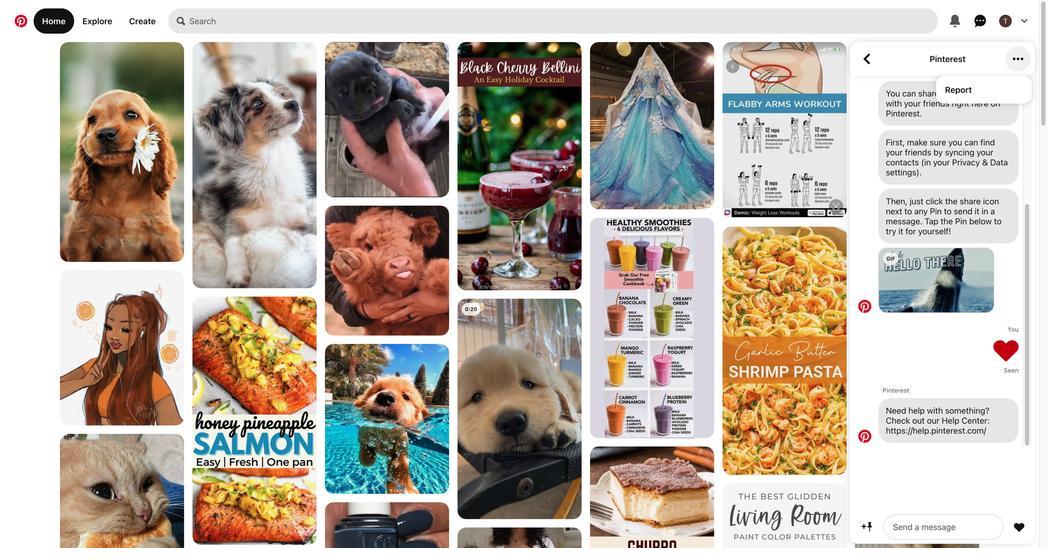 Task type: vqa. For each thing, say whether or not it's contained in the screenshot.
someone
no



Task type: locate. For each thing, give the bounding box(es) containing it.
first,
[[887, 137, 905, 147]]

can up "pinterest."
[[903, 88, 917, 98]]

0 vertical spatial pinterest
[[930, 54, 966, 64]]

your right (in
[[934, 157, 951, 167]]

1 horizontal spatial pin
[[956, 216, 968, 226]]

here
[[972, 98, 989, 108]]

your right syncing
[[977, 147, 994, 157]]

search icon image
[[177, 17, 185, 25]]

1 horizontal spatial to
[[945, 206, 952, 216]]

tap
[[925, 216, 939, 226]]

main content
[[0, 0, 1040, 548]]

with right help
[[928, 406, 944, 416]]

0 horizontal spatial with
[[887, 98, 902, 108]]

0 vertical spatial it
[[975, 206, 980, 216]]

pinterest up the report
[[930, 54, 966, 64]]

2 horizontal spatial to
[[995, 216, 1002, 226]]

home link
[[34, 8, 74, 34]]

main content containing pinterest
[[0, 0, 1040, 548]]

with
[[887, 98, 902, 108], [928, 406, 944, 416]]

need
[[887, 406, 907, 416]]

1 horizontal spatial can
[[965, 137, 979, 147]]

pinterest up need
[[883, 387, 910, 394]]

pinterest
[[930, 54, 966, 64], [883, 387, 910, 394]]

the
[[946, 196, 958, 206], [941, 216, 954, 226]]

contacts
[[887, 157, 920, 167]]

your inside you can share ideas and images with your friends right here on pinterest.
[[905, 98, 922, 108]]

share inside then, just click the share icon next to any pin to send it in a message. tap the pin below to try it for yourself!
[[961, 196, 982, 206]]

friends
[[924, 98, 950, 108], [906, 147, 932, 157]]

friends inside first, make sure you can find your friends by syncing your contacts (in your privacy & data settings).
[[906, 147, 932, 157]]

0 horizontal spatial can
[[903, 88, 917, 98]]

you can share ideas and images with your friends right here on pinterest.
[[887, 88, 1009, 118]]

this may contain: the best golden living room paint color palettes for every room in your home, including image
[[723, 484, 847, 548]]

1 horizontal spatial pinterest
[[930, 54, 966, 64]]

with up first,
[[887, 98, 902, 108]]

1 horizontal spatial share
[[961, 196, 982, 206]]

this may contain: an orange cat is chewing on a stuffed animal with it's paw in its mouth image
[[60, 434, 184, 548]]

to
[[905, 206, 913, 216], [945, 206, 952, 216], [995, 216, 1002, 226]]

0 horizontal spatial share
[[919, 88, 940, 98]]

you inside you can share ideas and images with your friends right here on pinterest.
[[887, 88, 901, 98]]

1 vertical spatial share
[[961, 196, 982, 206]]

this contains an image of: 20 nail colors to rock this fall & winter image
[[325, 503, 449, 548]]

pin right any
[[931, 206, 942, 216]]

0 vertical spatial with
[[887, 98, 902, 108]]

report button
[[946, 85, 1024, 95]]

0 horizontal spatial it
[[899, 226, 904, 236]]

friends left right
[[924, 98, 950, 108]]

our
[[928, 416, 940, 426]]

home
[[42, 16, 66, 26]]

help
[[942, 416, 960, 426]]

can right you
[[965, 137, 979, 147]]

any
[[915, 206, 928, 216]]

https://help.pinterest.com/
[[887, 426, 987, 436]]

this may contain: garlic butter shrimp pasta in a skillet image
[[723, 227, 847, 475]]

you
[[949, 137, 963, 147]]

0 vertical spatial share
[[919, 88, 940, 98]]

create
[[129, 16, 156, 26]]

images
[[981, 88, 1009, 98]]

it right try
[[899, 226, 904, 236]]

1 vertical spatial the
[[941, 216, 954, 226]]

it
[[975, 206, 980, 216], [899, 226, 904, 236]]

1 vertical spatial can
[[965, 137, 979, 147]]

this may contain: a poster showing how to do an arm workout image
[[723, 42, 847, 219]]

1 vertical spatial you
[[1008, 326, 1019, 333]]

to right in
[[995, 216, 1002, 226]]

1 horizontal spatial you
[[1008, 326, 1019, 333]]

share
[[919, 88, 940, 98], [961, 196, 982, 206]]

syncing
[[946, 147, 975, 157]]

0 vertical spatial you
[[887, 88, 901, 98]]

in
[[982, 206, 989, 216]]

then, just click the share icon next to any pin to send it in a message. tap the pin below to try it for yourself!
[[887, 196, 1002, 236]]

the right tap
[[941, 216, 954, 226]]

0 vertical spatial the
[[946, 196, 958, 206]]

1 horizontal spatial it
[[975, 206, 980, 216]]

1 vertical spatial friends
[[906, 147, 932, 157]]

1 horizontal spatial with
[[928, 406, 944, 416]]

the right click
[[946, 196, 958, 206]]

0 horizontal spatial you
[[887, 88, 901, 98]]

explore link
[[74, 8, 121, 34]]

this contains an image of: princess blue tulle long sleeve backless wedding dress image
[[590, 42, 715, 210]]

can inside you can share ideas and images with your friends right here on pinterest.
[[903, 88, 917, 98]]

Send a message text field
[[893, 521, 996, 533]]

your
[[905, 98, 922, 108], [887, 147, 903, 157], [977, 147, 994, 157], [934, 157, 951, 167]]

0 vertical spatial friends
[[924, 98, 950, 108]]

pin left below
[[956, 216, 968, 226]]

&
[[983, 157, 989, 167]]

can
[[903, 88, 917, 98], [965, 137, 979, 147]]

this may contain: a brown dog with a white flower in its mouth image
[[60, 42, 184, 262]]

0 horizontal spatial pinterest
[[883, 387, 910, 394]]

right
[[952, 98, 970, 108]]

this may contain: the pink cherry blossom margarita cocktail is served in a coupe glass with an olive garnish image
[[856, 42, 980, 228]]

just
[[910, 196, 924, 206]]

it left in
[[975, 206, 980, 216]]

you up "pinterest."
[[887, 88, 901, 98]]

pinterest link
[[930, 54, 966, 64]]

list
[[0, 42, 1040, 548]]

1 vertical spatial with
[[928, 406, 944, 416]]

pinterest image
[[859, 430, 872, 443]]

0 vertical spatial can
[[903, 88, 917, 98]]

friends left by
[[906, 147, 932, 157]]

you up the heart 'image'
[[1008, 326, 1019, 333]]

can inside first, make sure you can find your friends by syncing your contacts (in your privacy & data settings).
[[965, 137, 979, 147]]

pinterest.
[[887, 108, 923, 118]]

pin
[[931, 206, 942, 216], [956, 216, 968, 226]]

you
[[887, 88, 901, 98], [1008, 326, 1019, 333]]

1 vertical spatial it
[[899, 226, 904, 236]]

this may contain: black cherry bellini is an easy holiday cocktail that's perfect for the holidays image
[[458, 42, 582, 291]]

first, make sure you can find your friends by syncing your contacts (in your privacy & data settings).
[[887, 137, 1009, 177]]

these christmas tree breadsticks are stuffed with spinach dip! such a fun appetizer to take to a holiday party. #itsalwaysautumn #christmas #christmasfood #christmasappetizer #christmastreats #spinachdip image
[[856, 236, 980, 408]]

share left in
[[961, 196, 982, 206]]

your up make
[[905, 98, 922, 108]]

create link
[[121, 8, 164, 34]]

to left any
[[905, 206, 913, 216]]

to left send
[[945, 206, 952, 216]]

(in
[[922, 157, 932, 167]]

share left ideas on the right of page
[[919, 88, 940, 98]]



Task type: describe. For each thing, give the bounding box(es) containing it.
click
[[926, 196, 944, 206]]

this may contain: a small kitten sitting on top of a bed image
[[856, 417, 980, 548]]

check
[[887, 416, 911, 426]]

and
[[965, 88, 979, 98]]

Search text field
[[190, 8, 939, 34]]

this contains an image of: cos image
[[325, 206, 449, 336]]

a
[[991, 206, 996, 216]]

make
[[908, 137, 928, 147]]

share inside you can share ideas and images with your friends right here on pinterest.
[[919, 88, 940, 98]]

try
[[887, 226, 897, 236]]

with inside 'need help with something? check out our help center: https://help.pinterest.com/'
[[928, 406, 944, 416]]

send a cute gif to your friends and family! image
[[880, 248, 994, 313]]

privacy
[[953, 157, 981, 167]]

heart image
[[994, 337, 1019, 363]]

message.
[[887, 216, 923, 226]]

send
[[955, 206, 973, 216]]

you for you can share ideas and images with your friends right here on pinterest.
[[887, 88, 901, 98]]

settings).
[[887, 167, 922, 177]]

then,
[[887, 196, 908, 206]]

https://help.pinterest.com/ link
[[887, 426, 1012, 436]]

seen
[[1004, 367, 1019, 374]]

sure
[[930, 137, 947, 147]]

this contains an image of: cute office outfit image
[[458, 528, 582, 548]]

on
[[991, 98, 1001, 108]]

friends inside you can share ideas and images with your friends right here on pinterest.
[[924, 98, 950, 108]]

this may contain: salmon with lemon and pineapple salsa on top is shown in two different photos, one has image
[[193, 297, 317, 545]]

this may contain: a small dog sitting on the floor looking up image
[[193, 42, 317, 289]]

this may contain: a golden retriever swimming in a pool with his head above the water's surface image
[[325, 344, 449, 494]]

explore
[[83, 16, 112, 26]]

report
[[946, 85, 973, 95]]

0 horizontal spatial pin
[[931, 206, 942, 216]]

icon
[[984, 196, 1000, 206]]

next
[[887, 206, 903, 216]]

1 vertical spatial pinterest
[[883, 387, 910, 394]]

your up settings). on the right of the page
[[887, 147, 903, 157]]

by
[[934, 147, 944, 157]]

find
[[981, 137, 996, 147]]

below
[[970, 216, 993, 226]]

this may contain: a close up of a dog laying on a chair image
[[458, 299, 582, 520]]

need help with something? check out our help center: https://help.pinterest.com/
[[887, 406, 990, 436]]

0 horizontal spatial to
[[905, 206, 913, 216]]

terry turtle image
[[1000, 15, 1013, 27]]

pinterest image
[[859, 300, 872, 313]]

ideas
[[942, 88, 963, 98]]

you for you
[[1008, 326, 1019, 333]]

this may contain: several pieces of cheesecake bars stacked on top of each other image
[[590, 447, 715, 548]]

help
[[909, 406, 925, 416]]

this contains an image of: healthy smoothies image
[[590, 218, 715, 439]]

center:
[[962, 416, 990, 426]]

with inside you can share ideas and images with your friends right here on pinterest.
[[887, 98, 902, 108]]

this may contain: a drawing of a woman with long red hair and oranges in the background, she is holding her hand up to her ear image
[[60, 271, 184, 426]]

yourself!
[[919, 226, 952, 236]]

for
[[906, 226, 917, 236]]

data
[[991, 157, 1009, 167]]

out
[[913, 416, 925, 426]]

something?
[[946, 406, 990, 416]]



